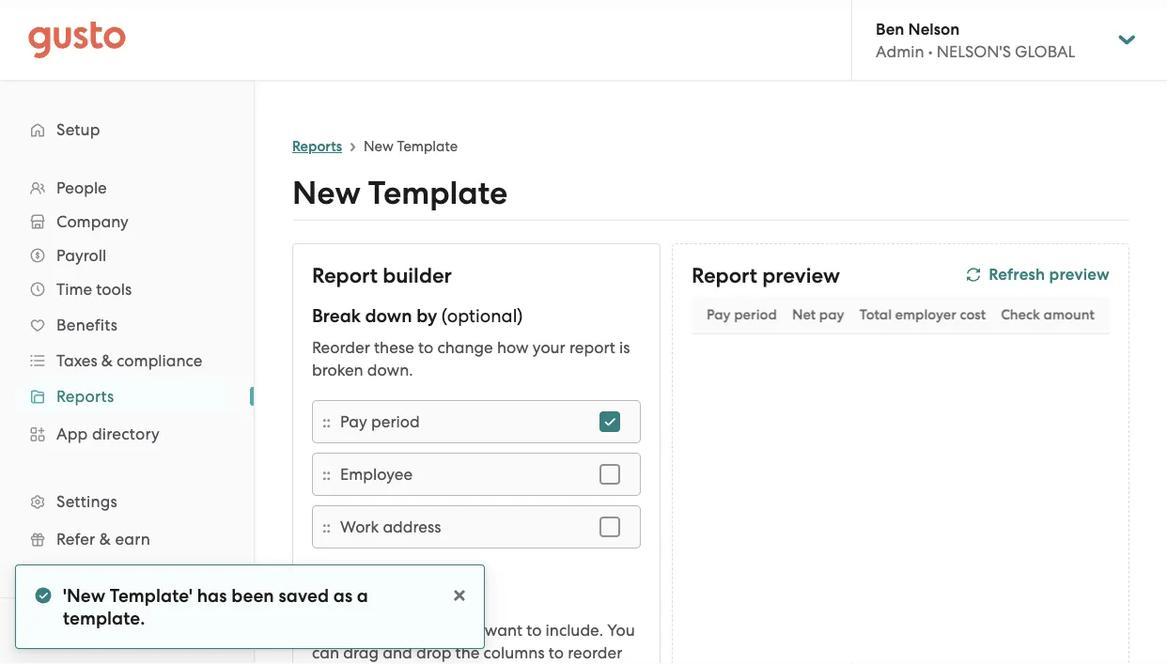 Task type: vqa. For each thing, say whether or not it's contained in the screenshot.
'details'
no



Task type: describe. For each thing, give the bounding box(es) containing it.
is
[[620, 338, 630, 357]]

total employer cost
[[860, 306, 986, 323]]

:: for work address
[[322, 518, 331, 537]]

app directory
[[56, 425, 160, 444]]

terms
[[28, 623, 67, 640]]

setup
[[56, 120, 100, 139]]

report
[[570, 338, 616, 357]]

address
[[383, 518, 441, 537]]

down.
[[367, 361, 413, 380]]

terms , privacy , & cookies
[[28, 623, 196, 640]]

0 vertical spatial new template
[[364, 138, 458, 155]]

saved
[[279, 585, 329, 607]]

columns
[[312, 589, 384, 610]]

0 vertical spatial pay period
[[707, 306, 777, 323]]

ben nelson admin • nelson's global
[[876, 19, 1076, 61]]

privacy
[[75, 623, 122, 640]]

employer
[[896, 306, 957, 323]]

refer & earn link
[[19, 523, 235, 557]]

benefits link
[[19, 308, 235, 342]]

0 horizontal spatial the
[[361, 621, 385, 640]]

report preview
[[692, 263, 840, 288]]

& for compliance
[[101, 352, 113, 370]]

your
[[533, 338, 566, 357]]

break down by (optional)
[[312, 306, 523, 327]]

1 horizontal spatial reports
[[292, 138, 342, 155]]

reorder these to change how your report is broken down.
[[312, 338, 630, 380]]

home image
[[28, 21, 126, 59]]

company button
[[19, 205, 235, 239]]

break
[[312, 306, 361, 327]]

settings link
[[19, 485, 235, 519]]

amount
[[1044, 306, 1095, 323]]

1 horizontal spatial the
[[456, 644, 480, 663]]

report for report builder
[[312, 263, 378, 288]]

company
[[56, 212, 129, 231]]

as
[[333, 585, 353, 607]]

0 horizontal spatial new
[[292, 174, 361, 212]]

0 vertical spatial pay
[[707, 306, 731, 323]]

0 vertical spatial template
[[397, 138, 458, 155]]

you
[[608, 621, 635, 640]]

include.
[[546, 621, 604, 640]]

change
[[438, 338, 493, 357]]

time
[[56, 280, 92, 299]]

and
[[383, 644, 412, 663]]

earn
[[115, 530, 150, 549]]

& for earn
[[99, 530, 111, 549]]

these
[[374, 338, 414, 357]]

nelson's
[[937, 42, 1011, 61]]

admin
[[876, 42, 925, 61]]

check
[[1001, 306, 1041, 323]]

compliance
[[117, 352, 203, 370]]

list containing people
[[0, 171, 254, 634]]

refresh preview button
[[967, 264, 1110, 289]]

check amount
[[1001, 306, 1095, 323]]

net
[[792, 306, 816, 323]]

people button
[[19, 171, 235, 205]]

time tools button
[[19, 273, 235, 306]]

setup link
[[19, 113, 235, 147]]

template.
[[63, 608, 145, 629]]

'new template' has been saved as a template.
[[63, 585, 368, 629]]

total
[[860, 306, 892, 323]]

tools
[[96, 280, 132, 299]]

1 horizontal spatial columns
[[484, 644, 545, 663]]

you
[[454, 621, 481, 640]]

2 vertical spatial to
[[549, 644, 564, 663]]

preview for refresh preview
[[1050, 265, 1110, 284]]

module__icon___go7vc image
[[967, 267, 982, 283]]



Task type: locate. For each thing, give the bounding box(es) containing it.
to inside reorder these to change how your report is broken down.
[[418, 338, 434, 357]]

settings
[[56, 493, 117, 511]]

drop
[[416, 644, 452, 663]]

template
[[397, 138, 458, 155], [368, 174, 508, 212]]

& left the earn
[[99, 530, 111, 549]]

ben
[[876, 19, 905, 38]]

:: for employee
[[322, 465, 331, 484]]

2 , from the left
[[122, 623, 126, 640]]

broken
[[312, 361, 363, 380]]

0 vertical spatial reports
[[292, 138, 342, 155]]

down
[[365, 306, 412, 327]]

0 vertical spatial columns
[[389, 621, 450, 640]]

0 horizontal spatial period
[[371, 413, 420, 432]]

0 vertical spatial ::
[[322, 412, 331, 432]]

pay period down down.
[[340, 413, 420, 432]]

gusto navigation element
[[0, 81, 254, 664]]

cookies
[[144, 623, 196, 640]]

reorder
[[312, 338, 370, 357]]

reports
[[292, 138, 342, 155], [56, 387, 114, 406]]

taxes & compliance
[[56, 352, 203, 370]]

period
[[734, 306, 777, 323], [371, 413, 420, 432]]

2 horizontal spatial to
[[549, 644, 564, 663]]

columns up drop
[[389, 621, 450, 640]]

nelson
[[909, 19, 960, 38]]

:: left 'employee'
[[322, 465, 331, 484]]

1 horizontal spatial to
[[527, 621, 542, 640]]

employee
[[340, 465, 413, 484]]

period down down.
[[371, 413, 420, 432]]

, down template'
[[122, 623, 126, 640]]

:: left work
[[322, 518, 331, 537]]

by
[[417, 306, 437, 327]]

1 vertical spatial pay period
[[340, 413, 420, 432]]

(optional)
[[442, 306, 523, 327]]

been
[[231, 585, 274, 607]]

0 vertical spatial to
[[418, 338, 434, 357]]

to
[[418, 338, 434, 357], [527, 621, 542, 640], [549, 644, 564, 663]]

the
[[361, 621, 385, 640], [456, 644, 480, 663]]

cookies button
[[144, 620, 196, 643]]

net pay
[[792, 306, 845, 323]]

to down 'by'
[[418, 338, 434, 357]]

::
[[322, 412, 331, 432], [322, 465, 331, 484], [322, 518, 331, 537]]

cost
[[960, 306, 986, 323]]

1 horizontal spatial pay
[[707, 306, 731, 323]]

privacy link
[[75, 623, 122, 640]]

preview up net
[[763, 263, 840, 288]]

reports link
[[292, 138, 342, 155], [19, 380, 235, 414]]

pay
[[820, 306, 845, 323]]

1 horizontal spatial preview
[[1050, 265, 1110, 284]]

pay down report preview
[[707, 306, 731, 323]]

0 vertical spatial &
[[101, 352, 113, 370]]

reports inside list
[[56, 387, 114, 406]]

people
[[56, 179, 107, 197]]

0 horizontal spatial to
[[418, 338, 434, 357]]

1 vertical spatial ::
[[322, 465, 331, 484]]

0 horizontal spatial preview
[[763, 263, 840, 288]]

list
[[0, 171, 254, 634]]

work address
[[340, 518, 441, 537]]

'new template' has been saved as a template. alert
[[15, 565, 485, 650]]

None checkbox
[[589, 401, 631, 443], [589, 507, 631, 548], [589, 401, 631, 443], [589, 507, 631, 548]]

report builder
[[312, 263, 452, 288]]

columns
[[389, 621, 450, 640], [484, 644, 545, 663]]

to down include.
[[549, 644, 564, 663]]

&
[[101, 352, 113, 370], [99, 530, 111, 549], [130, 623, 140, 640]]

1 horizontal spatial new
[[364, 138, 394, 155]]

1 horizontal spatial ,
[[122, 623, 126, 640]]

2 vertical spatial &
[[130, 623, 140, 640]]

& inside dropdown button
[[101, 352, 113, 370]]

,
[[67, 623, 71, 640], [122, 623, 126, 640]]

app
[[56, 425, 88, 444]]

3 :: from the top
[[322, 518, 331, 537]]

report
[[312, 263, 378, 288], [692, 263, 758, 288]]

taxes & compliance button
[[19, 344, 235, 378]]

drag
[[343, 644, 379, 663]]

global
[[1015, 42, 1076, 61]]

1 vertical spatial template
[[368, 174, 508, 212]]

the up drag
[[361, 621, 385, 640]]

pay period
[[707, 306, 777, 323], [340, 413, 420, 432]]

how
[[497, 338, 529, 357]]

0 horizontal spatial ,
[[67, 623, 71, 640]]

has
[[197, 585, 227, 607]]

2 vertical spatial ::
[[322, 518, 331, 537]]

a
[[357, 585, 368, 607]]

pay period down report preview
[[707, 306, 777, 323]]

to right want
[[527, 621, 542, 640]]

app directory link
[[19, 417, 235, 451]]

1 vertical spatial new template
[[292, 174, 508, 212]]

1 horizontal spatial reports link
[[292, 138, 342, 155]]

builder
[[383, 263, 452, 288]]

work
[[340, 518, 379, 537]]

1 vertical spatial reports
[[56, 387, 114, 406]]

refresh preview
[[989, 265, 1110, 284]]

1 horizontal spatial pay period
[[707, 306, 777, 323]]

preview inside button
[[1050, 265, 1110, 284]]

& left cookies button
[[130, 623, 140, 640]]

refer & earn
[[56, 530, 150, 549]]

pay down broken
[[340, 413, 367, 432]]

can
[[312, 644, 339, 663]]

period down report preview
[[734, 306, 777, 323]]

1 vertical spatial the
[[456, 644, 480, 663]]

preview
[[763, 263, 840, 288], [1050, 265, 1110, 284]]

new
[[364, 138, 394, 155], [292, 174, 361, 212]]

payroll
[[56, 246, 106, 265]]

'new
[[63, 585, 105, 607]]

1 vertical spatial columns
[[484, 644, 545, 663]]

0 vertical spatial the
[[361, 621, 385, 640]]

taxes
[[56, 352, 97, 370]]

payroll button
[[19, 239, 235, 273]]

report for report preview
[[692, 263, 758, 288]]

0 vertical spatial period
[[734, 306, 777, 323]]

directory
[[92, 425, 160, 444]]

want
[[485, 621, 523, 640]]

0 horizontal spatial pay
[[340, 413, 367, 432]]

1 report from the left
[[312, 263, 378, 288]]

1 vertical spatial to
[[527, 621, 542, 640]]

the down you
[[456, 644, 480, 663]]

columns down want
[[484, 644, 545, 663]]

None checkbox
[[589, 454, 631, 495]]

1 vertical spatial new
[[292, 174, 361, 212]]

refer
[[56, 530, 95, 549]]

1 horizontal spatial report
[[692, 263, 758, 288]]

0 vertical spatial new
[[364, 138, 394, 155]]

refresh
[[989, 265, 1046, 284]]

:: down broken
[[322, 412, 331, 432]]

template'
[[110, 585, 193, 607]]

preview up amount
[[1050, 265, 1110, 284]]

preview for report preview
[[763, 263, 840, 288]]

1 vertical spatial reports link
[[19, 380, 235, 414]]

0 horizontal spatial report
[[312, 263, 378, 288]]

2 :: from the top
[[322, 465, 331, 484]]

•
[[929, 42, 933, 61]]

2 report from the left
[[692, 263, 758, 288]]

1 :: from the top
[[322, 412, 331, 432]]

pay
[[707, 306, 731, 323], [340, 413, 367, 432]]

select
[[312, 621, 357, 640]]

new template
[[364, 138, 458, 155], [292, 174, 508, 212]]

select the columns you want to include. you can drag and drop the columns to reorde
[[312, 621, 635, 665]]

1 , from the left
[[67, 623, 71, 640]]

1 vertical spatial period
[[371, 413, 420, 432]]

1 vertical spatial pay
[[340, 413, 367, 432]]

1 vertical spatial &
[[99, 530, 111, 549]]

0 vertical spatial reports link
[[292, 138, 342, 155]]

0 horizontal spatial columns
[[389, 621, 450, 640]]

0 horizontal spatial reports
[[56, 387, 114, 406]]

time tools
[[56, 280, 132, 299]]

0 horizontal spatial pay period
[[340, 413, 420, 432]]

terms link
[[28, 623, 67, 640]]

benefits
[[56, 316, 118, 335]]

0 horizontal spatial reports link
[[19, 380, 235, 414]]

& right taxes
[[101, 352, 113, 370]]

:: for pay period
[[322, 412, 331, 432]]

, left privacy
[[67, 623, 71, 640]]

1 horizontal spatial period
[[734, 306, 777, 323]]



